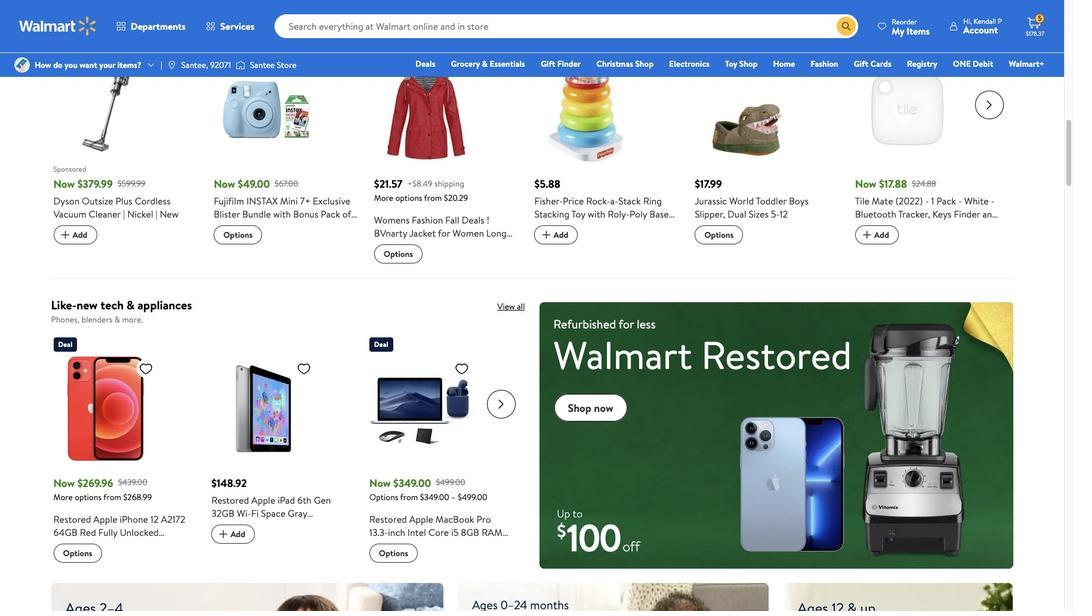 Task type: describe. For each thing, give the bounding box(es) containing it.
walmart restored
[[554, 329, 852, 382]]

options up pocket
[[384, 248, 413, 260]]

with inside now $49.00 $67.00 fujifilm instax mini 7+ exclusive blister bundle with bonus pack of film (10-pack mini film), light blue
[[273, 208, 291, 221]]

1 vertical spatial &
[[127, 297, 135, 313]]

fisher-
[[535, 195, 563, 208]]

grocery
[[451, 58, 480, 70]]

stack
[[619, 195, 641, 208]]

debit
[[973, 58, 994, 70]]

fleece
[[476, 240, 503, 253]]

a2172
[[161, 513, 185, 526]]

add right item
[[874, 229, 889, 241]]

product group containing $5.88
[[535, 33, 678, 264]]

dyson outsize plus cordless vacuum cleaner | nickel | new image
[[53, 57, 158, 162]]

color
[[426, 240, 449, 253]]

from for +$8.49
[[424, 192, 442, 204]]

macbook
[[436, 513, 474, 526]]

jurassic world toddler boys slipper, dual sizes 5-12 image
[[695, 57, 799, 162]]

now for $49.00
[[214, 177, 235, 192]]

registry
[[907, 58, 938, 70]]

tech
[[101, 297, 124, 313]]

continue
[[51, 11, 99, 27]]

1 horizontal spatial long
[[486, 227, 507, 240]]

2 horizontal spatial fashion
[[811, 58, 839, 70]]

for inside $5.88 fisher-price rock-a-stack ring stacking toy with roly-poly base for infants
[[535, 221, 547, 234]]

1 horizontal spatial comfy
[[405, 266, 433, 279]]

wi-
[[237, 507, 251, 520]]

dual
[[728, 208, 747, 221]]

deals inside womens fashion fall deals ! bvnarty jacket for women long sleeve solid color plush fleece comfy warm long cardigan pocket comfy lounge casual hooded neck shacket jacket fall fashion red xl
[[462, 214, 484, 227]]

0 horizontal spatial fall
[[445, 214, 459, 227]]

2 horizontal spatial deal
[[374, 339, 388, 350]]

options for +$8.49
[[395, 192, 422, 204]]

solid
[[403, 240, 423, 253]]

home link
[[768, 57, 801, 70]]

with inside $5.88 fisher-price rock-a-stack ring stacking toy with roly-poly base for infants
[[588, 208, 606, 221]]

plus
[[116, 195, 132, 208]]

$439.00
[[118, 477, 147, 489]]

wireless
[[394, 553, 428, 566]]

Walmart Site-Wide search field
[[274, 14, 858, 38]]

apple for 13.3-
[[409, 513, 433, 526]]

0 vertical spatial deals
[[415, 58, 435, 70]]

gift for gift cards
[[854, 58, 869, 70]]

core
[[428, 526, 449, 539]]

toy shop
[[725, 58, 758, 70]]

gift cards link
[[849, 57, 897, 70]]

price
[[563, 195, 584, 208]]

search icon image
[[842, 21, 851, 31]]

product group containing $148.92
[[211, 333, 353, 563]]

essentials
[[490, 58, 525, 70]]

(refurbished) inside the $148.92 restored apple ipad 6th gen 32gb wi-fi space gray (refurbished)
[[211, 520, 268, 533]]

smartphone
[[53, 539, 104, 553]]

walmart+ link
[[1004, 57, 1050, 70]]

1 vertical spatial fall
[[497, 279, 511, 293]]

Search search field
[[274, 14, 858, 38]]

keys
[[933, 208, 952, 221]]

$20.29
[[444, 192, 468, 204]]

ram
[[482, 526, 503, 539]]

ipad
[[278, 494, 295, 507]]

santee, 92071
[[181, 59, 231, 71]]

add to favorites list, restored apple iphone 12 a2172 64gb red fully unlocked smartphone (refurbished) image
[[139, 362, 153, 376]]

options link for $349.00
[[369, 544, 418, 563]]

restored apple macbook pro 13.3-inch intel core i5 8gb ram 128gb ssd mac os bundle: black case, wireless mouse, bluetooth/wireless airbuds by certified 2 day express (refurbished) image
[[369, 357, 474, 461]]

 image for santee, 92071
[[167, 60, 177, 70]]

santee
[[250, 59, 275, 71]]

view
[[497, 301, 515, 313]]

–
[[451, 492, 456, 504]]

$17.88
[[879, 177, 907, 192]]

gift finder
[[541, 58, 581, 70]]

reorder my items
[[892, 16, 930, 37]]

sponsored now $379.99 $599.99 dyson outsize plus cordless vacuum cleaner | nickel | new
[[53, 164, 179, 221]]

grocery & essentials
[[451, 58, 525, 70]]

options link down slipper,
[[695, 226, 743, 245]]

apple inside the $148.92 restored apple ipad 6th gen 32gb wi-fi space gray (refurbished)
[[251, 494, 275, 507]]

add button down bluetooth
[[855, 226, 899, 245]]

sizes
[[749, 208, 769, 221]]

$178.37
[[1026, 29, 1045, 38]]

you
[[65, 59, 78, 71]]

gift cards
[[854, 58, 892, 70]]

express
[[435, 579, 466, 592]]

0 horizontal spatial comfy
[[374, 253, 402, 266]]

hi, kendall p account
[[963, 16, 1002, 36]]

deal for now $269.96
[[58, 339, 72, 350]]

$49.00
[[238, 177, 270, 192]]

white
[[965, 195, 989, 208]]

0 horizontal spatial jacket
[[409, 227, 436, 240]]

sleeve
[[374, 240, 401, 253]]

warm
[[404, 253, 429, 266]]

do
[[53, 59, 63, 71]]

vacuum
[[53, 208, 86, 221]]

$17.99
[[695, 177, 722, 192]]

92071
[[210, 59, 231, 71]]

shop now
[[568, 401, 614, 416]]

casual
[[468, 266, 495, 279]]

iphone
[[120, 513, 148, 526]]

0 vertical spatial mini
[[280, 195, 298, 208]]

(refurbished) inside restored apple iphone 12 a2172 64gb red fully unlocked smartphone (refurbished) options
[[106, 539, 163, 553]]

cleaner
[[89, 208, 121, 221]]

one debit
[[953, 58, 994, 70]]

$21.57 +$8.49 shipping more options from $20.29
[[374, 177, 468, 204]]

certified
[[369, 579, 407, 592]]

shop now link
[[554, 394, 628, 423]]

case,
[[369, 553, 392, 566]]

now for $269.96
[[53, 476, 75, 491]]

pack inside the now $17.88 $24.88 tile mate (2022) - 1 pack - white - bluetooth tracker, keys finder and item locator
[[937, 195, 956, 208]]

roly-
[[608, 208, 630, 221]]

$67.00
[[275, 178, 298, 190]]

restored apple macbook pro 13.3-inch intel core i5 8gb ram 128gb ssd mac os bundle: black case, wireless mouse, bluetooth/wireless airbuds by certified 2 day express (refurbished)
[[369, 513, 508, 605]]

fi
[[251, 507, 259, 520]]

2 - from the left
[[959, 195, 962, 208]]

now for $17.88
[[855, 177, 877, 192]]

1 horizontal spatial jacket
[[468, 279, 495, 293]]

options inside restored apple iphone 12 a2172 64gb red fully unlocked smartphone (refurbished) options
[[63, 548, 92, 560]]

fully
[[98, 526, 118, 539]]

add button down 32gb at the bottom left
[[211, 525, 255, 544]]

0 vertical spatial your
[[102, 11, 125, 27]]

finder inside the now $17.88 $24.88 tile mate (2022) - 1 pack - white - bluetooth tracker, keys finder and item locator
[[954, 208, 980, 221]]

options for $269.96
[[75, 492, 102, 504]]

hooded
[[374, 279, 407, 293]]

mouse,
[[431, 553, 460, 566]]

add to favorites list, dyson outsize plus cordless vacuum cleaner | nickel | new image
[[139, 62, 153, 77]]

fisher-price rock-a-stack ring stacking toy with roly-poly base for infants image
[[535, 57, 639, 162]]

(refurbished) inside restored apple macbook pro 13.3-inch intel core i5 8gb ram 128gb ssd mac os bundle: black case, wireless mouse, bluetooth/wireless airbuds by certified 2 day express (refurbished)
[[369, 592, 426, 605]]

items?
[[117, 59, 141, 71]]

add to cart image for add button underneath 32gb at the bottom left
[[216, 527, 231, 542]]

santee,
[[181, 59, 208, 71]]

want
[[80, 59, 97, 71]]

clear search field text image
[[823, 21, 832, 31]]

airbuds
[[451, 566, 482, 579]]

1 vertical spatial $349.00
[[420, 492, 449, 504]]

add down the vacuum
[[73, 229, 87, 241]]

more for $21.57
[[374, 192, 393, 204]]

0 horizontal spatial |
[[123, 208, 125, 221]]

add to cart image for add button under stacking
[[539, 228, 554, 242]]

toy inside "link"
[[725, 58, 737, 70]]

film
[[214, 221, 232, 234]]

walmart image
[[19, 17, 97, 36]]

product group containing now $49.00
[[214, 33, 357, 264]]

fashion link
[[805, 57, 844, 70]]

options link for +$8.49
[[374, 245, 423, 264]]

gen
[[314, 494, 331, 507]]

restored inside the $148.92 restored apple ipad 6th gen 32gb wi-fi space gray (refurbished)
[[211, 494, 249, 507]]

home
[[773, 58, 795, 70]]

add button down the vacuum
[[53, 226, 97, 245]]

more for now
[[53, 492, 73, 504]]

13.3-
[[369, 526, 388, 539]]

options link down 64gb
[[53, 544, 102, 563]]

1 horizontal spatial |
[[156, 208, 157, 221]]

add to favorites list, tile mate (2022) - 1 pack - white - bluetooth tracker, keys finder and item locator image
[[941, 62, 955, 77]]

apple for a2172
[[93, 513, 117, 526]]

inch
[[388, 526, 405, 539]]

1 vertical spatial $499.00
[[458, 492, 487, 504]]

world
[[729, 195, 754, 208]]

product group containing $21.57
[[374, 33, 518, 306]]

items
[[907, 24, 930, 37]]

64gb
[[53, 526, 78, 539]]

restored apple iphone 12 a2172 64gb red fully unlocked smartphone (refurbished) options
[[53, 513, 185, 560]]

mate
[[872, 195, 893, 208]]

like-
[[51, 297, 77, 313]]

now inside sponsored now $379.99 $599.99 dyson outsize plus cordless vacuum cleaner | nickel | new
[[53, 177, 75, 192]]

bluetooth/wireless
[[369, 566, 449, 579]]

electronics
[[669, 58, 710, 70]]

add to favorites list, womens fashion fall deals ! bvnarty jacket for women long sleeve solid color plush fleece comfy warm long cardigan pocket comfy lounge casual hooded neck shacket jacket fall fashion red xl image
[[460, 62, 474, 77]]

restored inside restored apple macbook pro 13.3-inch intel core i5 8gb ram 128gb ssd mac os bundle: black case, wireless mouse, bluetooth/wireless airbuds by certified 2 day express (refurbished)
[[369, 513, 407, 526]]



Task type: vqa. For each thing, say whether or not it's contained in the screenshot.
the rightmost Walmart Plus image
no



Task type: locate. For each thing, give the bounding box(es) containing it.
 image for how do you want your items?
[[14, 57, 30, 73]]

1 horizontal spatial fall
[[497, 279, 511, 293]]

1 - from the left
[[926, 195, 929, 208]]

0 horizontal spatial fashion
[[374, 293, 405, 306]]

restored inside restored apple iphone 12 a2172 64gb red fully unlocked smartphone (refurbished) options
[[53, 513, 91, 526]]

2 gift from the left
[[854, 58, 869, 70]]

nickel
[[127, 208, 153, 221]]

now inside now $269.96 $439.00 more options from $268.99
[[53, 476, 75, 491]]

add to cart image for now
[[58, 228, 73, 242]]

2 horizontal spatial shop
[[739, 58, 758, 70]]

fashion down pocket
[[374, 293, 405, 306]]

$499.00 up the '–'
[[436, 477, 466, 489]]

jacket down cardigan at the left top of the page
[[468, 279, 495, 293]]

lounge
[[435, 266, 466, 279]]

jurassic
[[695, 195, 727, 208]]

12
[[780, 208, 788, 221], [150, 513, 159, 526]]

womens fashion fall deals ! bvnarty jacket for women long sleeve solid color plush fleece comfy warm long cardigan pocket comfy lounge casual hooded neck shacket jacket fall fashion red xl image
[[374, 57, 479, 162]]

deal for now $49.00
[[219, 40, 233, 50]]

0 horizontal spatial apple
[[93, 513, 117, 526]]

now up fujifilm
[[214, 177, 235, 192]]

bundle
[[242, 208, 271, 221]]

shop for christmas shop
[[635, 58, 654, 70]]

deal up 92071
[[219, 40, 233, 50]]

options down +$8.49
[[395, 192, 422, 204]]

add to favorites list, jurassic world toddler boys slipper, dual sizes 5-12 image
[[780, 62, 795, 77]]

services button
[[196, 12, 265, 41]]

now inside now $49.00 $67.00 fujifilm instax mini 7+ exclusive blister bundle with bonus pack of film (10-pack mini film), light blue
[[214, 177, 235, 192]]

now up 13.3-
[[369, 476, 391, 491]]

12 inside $17.99 jurassic world toddler boys slipper, dual sizes 5-12
[[780, 208, 788, 221]]

tracker,
[[899, 208, 930, 221]]

0 horizontal spatial &
[[115, 314, 120, 326]]

deal down hooded
[[374, 339, 388, 350]]

options up 13.3-
[[369, 492, 398, 504]]

mini right "pack"
[[271, 221, 289, 234]]

 image
[[236, 59, 245, 71]]

0 horizontal spatial deals
[[415, 58, 435, 70]]

 image left how
[[14, 57, 30, 73]]

fashion right add to favorites list, jurassic world toddler boys slipper, dual sizes 5-12 "image"
[[811, 58, 839, 70]]

1 horizontal spatial fashion
[[412, 214, 443, 227]]

fall down $20.29
[[445, 214, 459, 227]]

fujifilm
[[214, 195, 244, 208]]

red inside womens fashion fall deals ! bvnarty jacket for women long sleeve solid color plush fleece comfy warm long cardigan pocket comfy lounge casual hooded neck shacket jacket fall fashion red xl
[[408, 293, 424, 306]]

pack
[[250, 221, 269, 234]]

0 horizontal spatial pack
[[321, 208, 340, 221]]

0 horizontal spatial toy
[[572, 208, 586, 221]]

1 with from the left
[[273, 208, 291, 221]]

finder
[[557, 58, 581, 70], [954, 208, 980, 221]]

add down stacking
[[554, 229, 569, 241]]

for left infants
[[535, 221, 547, 234]]

0 horizontal spatial deal
[[58, 339, 72, 350]]

pro
[[477, 513, 491, 526]]

0 vertical spatial $499.00
[[436, 477, 466, 489]]

bonus
[[293, 208, 319, 221]]

0 vertical spatial fashion
[[811, 58, 839, 70]]

from inside now $349.00 $499.00 options from $349.00 – $499.00
[[400, 492, 418, 504]]

comfy down bvnarty
[[374, 253, 402, 266]]

options
[[395, 192, 422, 204], [75, 492, 102, 504]]

12 left boys
[[780, 208, 788, 221]]

0 horizontal spatial finder
[[557, 58, 581, 70]]

boys
[[789, 195, 809, 208]]

& left the more.
[[115, 314, 120, 326]]

mini
[[280, 195, 298, 208], [271, 221, 289, 234]]

toy right electronics link
[[725, 58, 737, 70]]

gift for gift finder
[[541, 58, 555, 70]]

0 horizontal spatial shop
[[568, 401, 592, 416]]

0 vertical spatial (refurbished)
[[211, 520, 268, 533]]

2 horizontal spatial -
[[991, 195, 995, 208]]

xl
[[426, 293, 436, 306]]

with left roly-
[[588, 208, 606, 221]]

add to cart image down stacking
[[539, 228, 554, 242]]

new
[[77, 297, 98, 313]]

 image left the santee,
[[167, 60, 177, 70]]

toy
[[725, 58, 737, 70], [572, 208, 586, 221]]

more inside the $21.57 +$8.49 shipping more options from $20.29
[[374, 192, 393, 204]]

2 horizontal spatial &
[[482, 58, 488, 70]]

deals left !
[[462, 214, 484, 227]]

0 horizontal spatial red
[[80, 526, 96, 539]]

one debit link
[[948, 57, 999, 70]]

product group containing $17.99
[[695, 33, 839, 264]]

1 horizontal spatial pack
[[937, 195, 956, 208]]

gift right essentials
[[541, 58, 555, 70]]

womens fashion fall deals ! bvnarty jacket for women long sleeve solid color plush fleece comfy warm long cardigan pocket comfy lounge casual hooded neck shacket jacket fall fashion red xl
[[374, 214, 511, 306]]

0 horizontal spatial 12
[[150, 513, 159, 526]]

view all link
[[497, 301, 525, 313]]

film),
[[291, 221, 314, 234]]

now inside now $349.00 $499.00 options from $349.00 – $499.00
[[369, 476, 391, 491]]

apple up mac
[[409, 513, 433, 526]]

1 horizontal spatial finder
[[954, 208, 980, 221]]

red left 'fully'
[[80, 526, 96, 539]]

1 horizontal spatial deal
[[219, 40, 233, 50]]

gray
[[288, 507, 307, 520]]

apple left iphone
[[93, 513, 117, 526]]

walmart+
[[1009, 58, 1045, 70]]

2 vertical spatial &
[[115, 314, 120, 326]]

toy inside $5.88 fisher-price rock-a-stack ring stacking toy with roly-poly base for infants
[[572, 208, 586, 221]]

1 horizontal spatial apple
[[251, 494, 275, 507]]

1 vertical spatial 12
[[150, 513, 159, 526]]

continue your shopping
[[51, 11, 176, 27]]

1 vertical spatial jacket
[[468, 279, 495, 293]]

1 gift from the left
[[541, 58, 555, 70]]

red left xl
[[408, 293, 424, 306]]

1 vertical spatial long
[[431, 253, 451, 266]]

jacket up warm
[[409, 227, 436, 240]]

1 horizontal spatial deals
[[462, 214, 484, 227]]

a-
[[610, 195, 619, 208]]

how
[[35, 59, 51, 71]]

1 horizontal spatial options
[[395, 192, 422, 204]]

options down inch
[[379, 548, 408, 560]]

0 horizontal spatial (refurbished)
[[106, 539, 163, 553]]

p
[[998, 16, 1002, 26]]

walmart
[[554, 329, 692, 382]]

tile mate (2022) - 1 pack - white - bluetooth tracker, keys finder and item locator image
[[855, 57, 960, 162]]

$5.88 fisher-price rock-a-stack ring stacking toy with roly-poly base for infants
[[535, 177, 669, 234]]

1 horizontal spatial 12
[[780, 208, 788, 221]]

comfy down solid
[[405, 266, 433, 279]]

long right women
[[486, 227, 507, 240]]

2
[[409, 579, 414, 592]]

unlocked
[[120, 526, 159, 539]]

departments
[[131, 20, 186, 33]]

sponsored
[[53, 164, 86, 174]]

1 horizontal spatial -
[[959, 195, 962, 208]]

red
[[408, 293, 424, 306], [80, 526, 96, 539]]

0 vertical spatial $349.00
[[393, 476, 431, 491]]

finder left and
[[954, 208, 980, 221]]

gift inside "gift finder" link
[[541, 58, 555, 70]]

deals
[[415, 58, 435, 70], [462, 214, 484, 227]]

options inside the $21.57 +$8.49 shipping more options from $20.29
[[395, 192, 422, 204]]

1 horizontal spatial add to cart image
[[860, 228, 874, 242]]

0 horizontal spatial  image
[[14, 57, 30, 73]]

shop for toy shop
[[739, 58, 758, 70]]

0 horizontal spatial from
[[103, 492, 121, 504]]

| left nickel
[[123, 208, 125, 221]]

bundle:
[[453, 539, 484, 553]]

1 horizontal spatial with
[[588, 208, 606, 221]]

shop
[[635, 58, 654, 70], [739, 58, 758, 70], [568, 401, 592, 416]]

reorder
[[892, 16, 917, 27]]

6th
[[297, 494, 312, 507]]

add button
[[53, 226, 97, 245], [535, 226, 578, 245], [855, 226, 899, 245], [211, 525, 255, 544]]

shop left home
[[739, 58, 758, 70]]

1 horizontal spatial toy
[[725, 58, 737, 70]]

& up the more.
[[127, 297, 135, 313]]

shop inside "link"
[[739, 58, 758, 70]]

options down slipper,
[[705, 229, 734, 241]]

mac
[[418, 539, 435, 553]]

add to favorites list, restored apple ipad 6th gen 32gb wi-fi space gray (refurbished) image
[[297, 362, 311, 376]]

0 vertical spatial toy
[[725, 58, 737, 70]]

add to favorites list, fujifilm instax mini 7+ exclusive blister bundle with bonus pack of film (10-pack mini film), light blue image
[[299, 62, 314, 77]]

1 vertical spatial toy
[[572, 208, 586, 221]]

from down $269.96
[[103, 492, 121, 504]]

1 vertical spatial red
[[80, 526, 96, 539]]

1 horizontal spatial shop
[[635, 58, 654, 70]]

with left the bonus
[[273, 208, 291, 221]]

santee store
[[250, 59, 297, 71]]

0 vertical spatial options
[[395, 192, 422, 204]]

0 vertical spatial more
[[374, 192, 393, 204]]

| right add to favorites list, dyson outsize plus cordless vacuum cleaner | nickel | new image
[[161, 59, 162, 71]]

0 vertical spatial red
[[408, 293, 424, 306]]

pack inside now $49.00 $67.00 fujifilm instax mini 7+ exclusive blister bundle with bonus pack of film (10-pack mini film), light blue
[[321, 208, 340, 221]]

electronics link
[[664, 57, 715, 70]]

add down wi-
[[231, 529, 245, 541]]

- right the white
[[991, 195, 995, 208]]

- left 1
[[926, 195, 929, 208]]

comfy
[[374, 253, 402, 266], [405, 266, 433, 279]]

1 horizontal spatial gift
[[854, 58, 869, 70]]

product group containing now $17.88
[[855, 33, 999, 264]]

product group containing now $349.00
[[369, 333, 511, 605]]

store
[[277, 59, 297, 71]]

from inside the $21.57 +$8.49 shipping more options from $20.29
[[424, 192, 442, 204]]

view all
[[497, 301, 525, 313]]

1 vertical spatial your
[[99, 59, 115, 71]]

for left plush
[[438, 227, 450, 240]]

3 - from the left
[[991, 195, 995, 208]]

pack
[[937, 195, 956, 208], [321, 208, 340, 221]]

$349.00 left the '–'
[[420, 492, 449, 504]]

your right want
[[99, 59, 115, 71]]

add to favorites list, fisher-price rock-a-stack ring stacking toy with roly-poly base for infants image
[[620, 62, 634, 77]]

apple left ipad
[[251, 494, 275, 507]]

$349.00 up intel
[[393, 476, 431, 491]]

shop left now
[[568, 401, 592, 416]]

long
[[486, 227, 507, 240], [431, 253, 451, 266]]

1 horizontal spatial for
[[535, 221, 547, 234]]

add to favorites list, restored apple macbook pro 13.3-inch intel core i5 8gb ram 128gb ssd mac os bundle: black case, wireless mouse, bluetooth/wireless airbuds by certified 2 day express (refurbished) image
[[455, 362, 469, 376]]

fashion up color
[[412, 214, 443, 227]]

now left $269.96
[[53, 476, 75, 491]]

now up tile
[[855, 177, 877, 192]]

1 vertical spatial deals
[[462, 214, 484, 227]]

add to cart image down the vacuum
[[58, 228, 73, 242]]

all
[[517, 301, 525, 313]]

2 add to cart image from the left
[[860, 228, 874, 242]]

1 horizontal spatial  image
[[167, 60, 177, 70]]

plush
[[451, 240, 473, 253]]

from down +$8.49
[[424, 192, 442, 204]]

- left the white
[[959, 195, 962, 208]]

1 vertical spatial (refurbished)
[[106, 539, 163, 553]]

2 horizontal spatial (refurbished)
[[369, 592, 426, 605]]

blue
[[214, 234, 232, 247]]

how do you want your items?
[[35, 59, 141, 71]]

1 horizontal spatial add to cart image
[[539, 228, 554, 242]]

1 vertical spatial mini
[[271, 221, 289, 234]]

2 vertical spatial fashion
[[374, 293, 405, 306]]

add to cart image down 32gb at the bottom left
[[216, 527, 231, 542]]

gift left cards
[[854, 58, 869, 70]]

red inside restored apple iphone 12 a2172 64gb red fully unlocked smartphone (refurbished) options
[[80, 526, 96, 539]]

blister
[[214, 208, 240, 221]]

2 horizontal spatial |
[[161, 59, 162, 71]]

0 horizontal spatial more
[[53, 492, 73, 504]]

0 vertical spatial jacket
[[409, 227, 436, 240]]

more up 64gb
[[53, 492, 73, 504]]

0 horizontal spatial add to cart image
[[216, 527, 231, 542]]

add to cart image for $17.88
[[860, 228, 874, 242]]

| left new
[[156, 208, 157, 221]]

product group
[[53, 33, 197, 264], [214, 33, 357, 264], [374, 33, 518, 306], [535, 33, 678, 264], [695, 33, 839, 264], [855, 33, 999, 264], [53, 333, 195, 563], [211, 333, 353, 563], [369, 333, 511, 605]]

1 vertical spatial fashion
[[412, 214, 443, 227]]

pack right 1
[[937, 195, 956, 208]]

your right the continue
[[102, 11, 125, 27]]

options down blister
[[223, 229, 253, 241]]

next slide for continue your shopping list image
[[975, 91, 1004, 119]]

add to cart image down bluetooth
[[860, 228, 874, 242]]

long right warm
[[431, 253, 451, 266]]

product group containing now $379.99
[[53, 33, 197, 264]]

1 horizontal spatial more
[[374, 192, 393, 204]]

 image
[[14, 57, 30, 73], [167, 60, 177, 70]]

from inside now $269.96 $439.00 more options from $268.99
[[103, 492, 121, 504]]

fall up view at the left
[[497, 279, 511, 293]]

more inside now $269.96 $439.00 more options from $268.99
[[53, 492, 73, 504]]

finder down search search field
[[557, 58, 581, 70]]

tile
[[855, 195, 870, 208]]

now inside the now $17.88 $24.88 tile mate (2022) - 1 pack - white - bluetooth tracker, keys finder and item locator
[[855, 177, 877, 192]]

& inside grocery & essentials link
[[482, 58, 488, 70]]

0 vertical spatial long
[[486, 227, 507, 240]]

0 horizontal spatial -
[[926, 195, 929, 208]]

bluetooth
[[855, 208, 897, 221]]

0 horizontal spatial long
[[431, 253, 451, 266]]

1 horizontal spatial (refurbished)
[[211, 520, 268, 533]]

$24.88
[[912, 178, 937, 190]]

0 vertical spatial 12
[[780, 208, 788, 221]]

7+
[[300, 195, 311, 208]]

add to cart image
[[539, 228, 554, 242], [216, 527, 231, 542]]

services
[[220, 20, 255, 33]]

ssd
[[398, 539, 416, 553]]

restored apple ipad 6th gen 32gb wi-fi space gray (refurbished) image
[[211, 357, 316, 461]]

add to cart image
[[58, 228, 73, 242], [860, 228, 874, 242]]

options link for $49.00
[[214, 226, 262, 245]]

0 horizontal spatial with
[[273, 208, 291, 221]]

more
[[374, 192, 393, 204], [53, 492, 73, 504]]

0 horizontal spatial for
[[438, 227, 450, 240]]

next slide for hero3across list image
[[487, 390, 515, 419]]

poly
[[630, 208, 647, 221]]

apple inside restored apple macbook pro 13.3-inch intel core i5 8gb ram 128gb ssd mac os bundle: black case, wireless mouse, bluetooth/wireless airbuds by certified 2 day express (refurbished)
[[409, 513, 433, 526]]

by
[[485, 566, 495, 579]]

$268.99
[[123, 492, 152, 504]]

2 vertical spatial (refurbished)
[[369, 592, 426, 605]]

product group containing now $269.96
[[53, 333, 195, 563]]

$599.99
[[118, 178, 146, 190]]

hi,
[[963, 16, 972, 26]]

infants
[[549, 221, 577, 234]]

mini left the 7+ on the left top of page
[[280, 195, 298, 208]]

0 horizontal spatial options
[[75, 492, 102, 504]]

options down $269.96
[[75, 492, 102, 504]]

bvnarty
[[374, 227, 407, 240]]

0 vertical spatial fall
[[445, 214, 459, 227]]

now for $349.00
[[369, 476, 391, 491]]

2 horizontal spatial from
[[424, 192, 442, 204]]

0 vertical spatial add to cart image
[[539, 228, 554, 242]]

0 vertical spatial finder
[[557, 58, 581, 70]]

now down 'sponsored'
[[53, 177, 75, 192]]

from up intel
[[400, 492, 418, 504]]

from for $269.96
[[103, 492, 121, 504]]

1 horizontal spatial &
[[127, 297, 135, 313]]

more down $21.57
[[374, 192, 393, 204]]

2 with from the left
[[588, 208, 606, 221]]

1 vertical spatial finder
[[954, 208, 980, 221]]

options inside now $349.00 $499.00 options from $349.00 – $499.00
[[369, 492, 398, 504]]

deal down the phones,
[[58, 339, 72, 350]]

0 horizontal spatial gift
[[541, 58, 555, 70]]

shop right "add to favorites list, fisher-price rock-a-stack ring stacking toy with roly-poly base for infants" icon
[[635, 58, 654, 70]]

fujifilm instax mini 7+ exclusive blister bundle with bonus pack of film (10-pack mini film), light blue image
[[214, 57, 318, 162]]

1 vertical spatial add to cart image
[[216, 527, 231, 542]]

12 left a2172
[[150, 513, 159, 526]]

deals left the grocery
[[415, 58, 435, 70]]

12 inside restored apple iphone 12 a2172 64gb red fully unlocked smartphone (refurbished) options
[[150, 513, 159, 526]]

options link down inch
[[369, 544, 418, 563]]

1 horizontal spatial red
[[408, 293, 424, 306]]

0 vertical spatial &
[[482, 58, 488, 70]]

stacking
[[535, 208, 570, 221]]

gift finder link
[[535, 57, 586, 70]]

0 horizontal spatial add to cart image
[[58, 228, 73, 242]]

toy shop link
[[720, 57, 763, 70]]

for inside womens fashion fall deals ! bvnarty jacket for women long sleeve solid color plush fleece comfy warm long cardigan pocket comfy lounge casual hooded neck shacket jacket fall fashion red xl
[[438, 227, 450, 240]]

options down 64gb
[[63, 548, 92, 560]]

options link down blister
[[214, 226, 262, 245]]

now $349.00 $499.00 options from $349.00 – $499.00
[[369, 476, 487, 504]]

add button down stacking
[[535, 226, 578, 245]]

2 horizontal spatial apple
[[409, 513, 433, 526]]

options link up pocket
[[374, 245, 423, 264]]

restored apple iphone 12 a2172 64gb red fully unlocked smartphone (refurbished) image
[[53, 357, 158, 461]]

& right add to favorites list, womens fashion fall deals ! bvnarty jacket for women long sleeve solid color plush fleece comfy warm long cardigan pocket comfy lounge casual hooded neck shacket jacket fall fashion red xl 'image'
[[482, 58, 488, 70]]

apple inside restored apple iphone 12 a2172 64gb red fully unlocked smartphone (refurbished) options
[[93, 513, 117, 526]]

1 vertical spatial options
[[75, 492, 102, 504]]

your
[[102, 11, 125, 27], [99, 59, 115, 71]]

options inside now $269.96 $439.00 more options from $268.99
[[75, 492, 102, 504]]

toddler
[[756, 195, 787, 208]]

pack left the of
[[321, 208, 340, 221]]

kendall
[[974, 16, 996, 26]]

base
[[650, 208, 669, 221]]

black
[[486, 539, 508, 553]]

toy left rock-
[[572, 208, 586, 221]]

my
[[892, 24, 905, 37]]

1 vertical spatial more
[[53, 492, 73, 504]]

$499.00 right the '–'
[[458, 492, 487, 504]]

1 add to cart image from the left
[[58, 228, 73, 242]]

gift inside gift cards link
[[854, 58, 869, 70]]



